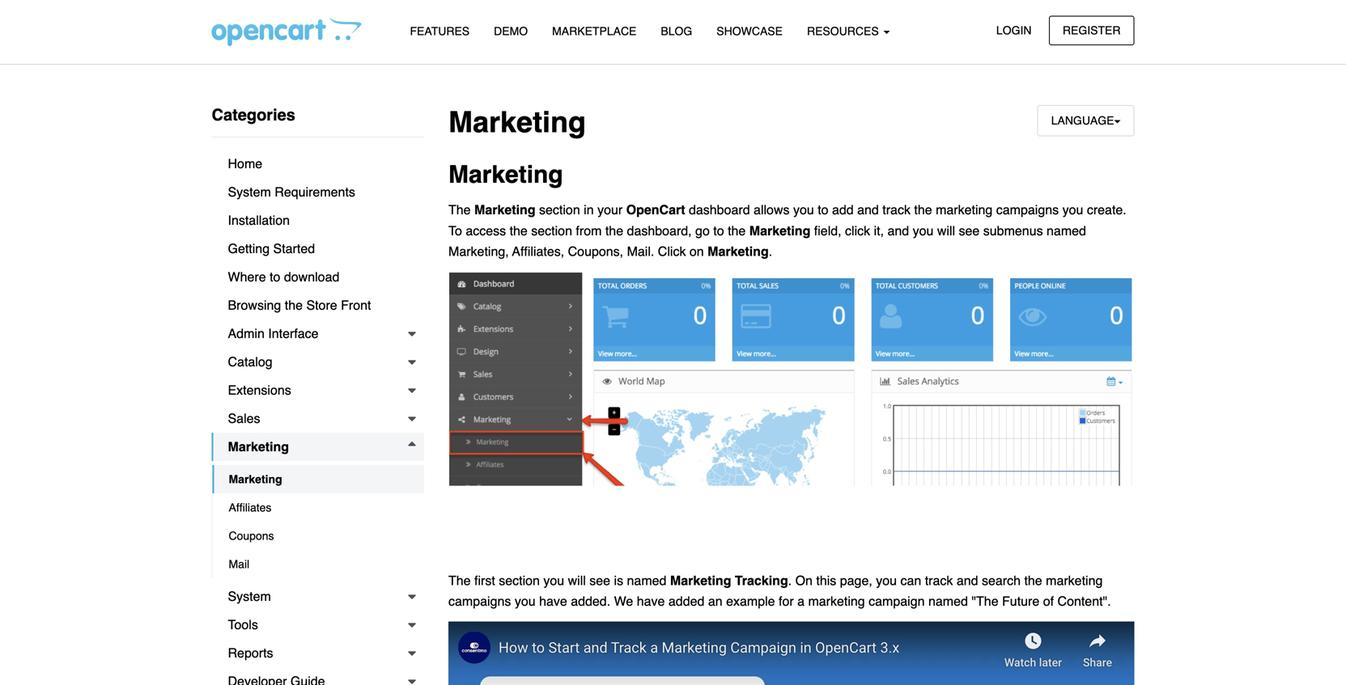 Task type: describe. For each thing, give the bounding box(es) containing it.
add
[[832, 203, 854, 218]]

the up affiliates,
[[510, 223, 528, 238]]

categories
[[212, 106, 295, 124]]

where
[[228, 270, 266, 285]]

1 vertical spatial to
[[714, 223, 724, 238]]

marketing,
[[449, 244, 509, 259]]

resources link
[[795, 17, 902, 45]]

you left added.
[[515, 594, 536, 609]]

and inside field, click it, and you will see submenus named marketing, affiliates, coupons, mail. click on
[[888, 223, 909, 238]]

showcase link
[[705, 17, 795, 45]]

for
[[779, 594, 794, 609]]

marketing .
[[708, 244, 773, 259]]

from
[[576, 223, 602, 238]]

track for can
[[925, 574, 953, 589]]

1 vertical spatial marketing link
[[213, 466, 424, 494]]

click
[[658, 244, 686, 259]]

dashboard,
[[627, 223, 692, 238]]

allows
[[754, 203, 790, 218]]

browsing the store front link
[[212, 291, 424, 320]]

home
[[228, 156, 262, 171]]

language
[[1052, 114, 1115, 127]]

to inside where to download link
[[270, 270, 280, 285]]

see inside field, click it, and you will see submenus named marketing, affiliates, coupons, mail. click on
[[959, 223, 980, 238]]

campaign
[[869, 594, 925, 609]]

admin interface link
[[212, 320, 424, 348]]

we
[[614, 594, 633, 609]]

reports link
[[212, 640, 424, 668]]

interface
[[268, 326, 319, 341]]

front
[[341, 298, 371, 313]]

installation link
[[212, 206, 424, 235]]

coupons
[[229, 530, 274, 543]]

blog link
[[649, 17, 705, 45]]

mail link
[[213, 551, 424, 579]]

store
[[306, 298, 337, 313]]

added
[[669, 594, 705, 609]]

extensions link
[[212, 377, 424, 405]]

the for the marketing section in your opencart
[[449, 203, 471, 218]]

marketplace
[[552, 25, 637, 38]]

go
[[696, 223, 710, 238]]

getting started link
[[212, 235, 424, 263]]

reports
[[228, 646, 273, 661]]

0 horizontal spatial see
[[590, 574, 611, 589]]

example
[[726, 594, 775, 609]]

0 horizontal spatial .
[[769, 244, 773, 259]]

getting
[[228, 241, 270, 256]]

mail.
[[627, 244, 655, 259]]

marketing inside dashboard allows you to add and track the marketing campaigns you create. to access the section from the dashboard, go to the
[[936, 203, 993, 218]]

sales link
[[212, 405, 424, 433]]

field,
[[814, 223, 842, 238]]

language button
[[1038, 105, 1135, 136]]

mail
[[229, 558, 250, 571]]

is
[[614, 574, 624, 589]]

catalog link
[[212, 348, 424, 377]]

tracking
[[735, 574, 788, 589]]

the for the first section you will see is named marketing tracking
[[449, 574, 471, 589]]

. on this page, you can track and search the marketing campaigns you have added. we have added an example for a marketing campaign named "the future of content".
[[449, 574, 1111, 609]]

affiliates,
[[512, 244, 564, 259]]

blog
[[661, 25, 693, 38]]

coupons link
[[213, 522, 424, 551]]

2 horizontal spatial marketing
[[1046, 574, 1103, 589]]

features link
[[398, 17, 482, 45]]

tools link
[[212, 611, 424, 640]]

1 vertical spatial will
[[568, 574, 586, 589]]

affiliates link
[[213, 494, 424, 522]]

a
[[798, 594, 805, 609]]

dashboard
[[689, 203, 750, 218]]

the right add
[[914, 203, 932, 218]]

2 have from the left
[[637, 594, 665, 609]]

an
[[708, 594, 723, 609]]

browsing
[[228, 298, 281, 313]]

field, click it, and you will see submenus named marketing, affiliates, coupons, mail. click on
[[449, 223, 1087, 259]]

"the
[[972, 594, 999, 609]]

resources
[[807, 25, 882, 38]]

this
[[816, 574, 837, 589]]

where to download link
[[212, 263, 424, 291]]

coupons,
[[568, 244, 624, 259]]

catalog
[[228, 355, 273, 370]]

to
[[449, 223, 462, 238]]

dashboard allows you to add and track the marketing campaigns you create. to access the section from the dashboard, go to the
[[449, 203, 1127, 238]]

your
[[598, 203, 623, 218]]

campaigns inside dashboard allows you to add and track the marketing campaigns you create. to access the section from the dashboard, go to the
[[997, 203, 1059, 218]]

register link
[[1049, 16, 1135, 45]]

the first section you will see is named marketing tracking
[[449, 574, 788, 589]]

0 vertical spatial to
[[818, 203, 829, 218]]

marketplace link
[[540, 17, 649, 45]]

the up marketing .
[[728, 223, 746, 238]]

page,
[[840, 574, 873, 589]]



Task type: locate. For each thing, give the bounding box(es) containing it.
0 vertical spatial named
[[1047, 223, 1087, 238]]

section for in
[[539, 203, 580, 218]]

0 vertical spatial section
[[539, 203, 580, 218]]

0 vertical spatial marketing
[[936, 203, 993, 218]]

where to download
[[228, 270, 340, 285]]

1 vertical spatial .
[[788, 574, 792, 589]]

1 vertical spatial marketing
[[1046, 574, 1103, 589]]

future
[[1002, 594, 1040, 609]]

named left "the
[[929, 594, 968, 609]]

1 vertical spatial section
[[531, 223, 572, 238]]

1 vertical spatial track
[[925, 574, 953, 589]]

and
[[858, 203, 879, 218], [888, 223, 909, 238], [957, 574, 979, 589]]

features
[[410, 25, 470, 38]]

showcase
[[717, 25, 783, 38]]

to right the where
[[270, 270, 280, 285]]

the left the first
[[449, 574, 471, 589]]

the left store
[[285, 298, 303, 313]]

2 vertical spatial to
[[270, 270, 280, 285]]

campaigns inside ". on this page, you can track and search the marketing campaigns you have added. we have added an example for a marketing campaign named "the future of content"."
[[449, 594, 511, 609]]

section right the first
[[499, 574, 540, 589]]

1 vertical spatial campaigns
[[449, 594, 511, 609]]

you right it,
[[913, 223, 934, 238]]

0 vertical spatial track
[[883, 203, 911, 218]]

1 horizontal spatial to
[[714, 223, 724, 238]]

demo link
[[482, 17, 540, 45]]

submenus
[[984, 223, 1043, 238]]

1 have from the left
[[539, 594, 567, 609]]

marketing link down extensions link
[[212, 433, 424, 462]]

admin
[[228, 326, 265, 341]]

affiliates
[[229, 502, 272, 515]]

system up 'tools'
[[228, 589, 271, 604]]

and right it,
[[888, 223, 909, 238]]

marketing down the this
[[808, 594, 865, 609]]

1 horizontal spatial campaigns
[[997, 203, 1059, 218]]

1 horizontal spatial marketing
[[936, 203, 993, 218]]

have
[[539, 594, 567, 609], [637, 594, 665, 609]]

you inside field, click it, and you will see submenus named marketing, affiliates, coupons, mail. click on
[[913, 223, 934, 238]]

1 horizontal spatial see
[[959, 223, 980, 238]]

and inside ". on this page, you can track and search the marketing campaigns you have added. we have added an example for a marketing campaign named "the future of content"."
[[957, 574, 979, 589]]

named right is
[[627, 574, 667, 589]]

see left submenus
[[959, 223, 980, 238]]

will up added.
[[568, 574, 586, 589]]

1 horizontal spatial will
[[938, 223, 955, 238]]

1 vertical spatial system
[[228, 589, 271, 604]]

marketing
[[936, 203, 993, 218], [1046, 574, 1103, 589], [808, 594, 865, 609]]

0 vertical spatial will
[[938, 223, 955, 238]]

tools
[[228, 618, 258, 633]]

access
[[466, 223, 506, 238]]

you left create. on the right top of page
[[1063, 203, 1084, 218]]

2 horizontal spatial to
[[818, 203, 829, 218]]

0 vertical spatial the
[[449, 203, 471, 218]]

1 vertical spatial see
[[590, 574, 611, 589]]

the up future
[[1025, 574, 1043, 589]]

0 vertical spatial .
[[769, 244, 773, 259]]

0 vertical spatial and
[[858, 203, 879, 218]]

see
[[959, 223, 980, 238], [590, 574, 611, 589]]

track up it,
[[883, 203, 911, 218]]

it,
[[874, 223, 884, 238]]

first
[[474, 574, 495, 589]]

in
[[584, 203, 594, 218]]

section inside dashboard allows you to add and track the marketing campaigns you create. to access the section from the dashboard, go to the
[[531, 223, 572, 238]]

will left submenus
[[938, 223, 955, 238]]

will
[[938, 223, 955, 238], [568, 574, 586, 589]]

named right submenus
[[1047, 223, 1087, 238]]

campaigns up submenus
[[997, 203, 1059, 218]]

1 horizontal spatial have
[[637, 594, 665, 609]]

requirements
[[275, 185, 355, 200]]

added.
[[571, 594, 611, 609]]

click
[[845, 223, 871, 238]]

track inside dashboard allows you to add and track the marketing campaigns you create. to access the section from the dashboard, go to the
[[883, 203, 911, 218]]

download
[[284, 270, 340, 285]]

search
[[982, 574, 1021, 589]]

can
[[901, 574, 922, 589]]

track inside ". on this page, you can track and search the marketing campaigns you have added. we have added an example for a marketing campaign named "the future of content"."
[[925, 574, 953, 589]]

system requirements
[[228, 185, 355, 200]]

2 vertical spatial named
[[929, 594, 968, 609]]

1 horizontal spatial track
[[925, 574, 953, 589]]

section for you
[[499, 574, 540, 589]]

0 vertical spatial system
[[228, 185, 271, 200]]

0 vertical spatial see
[[959, 223, 980, 238]]

opencart
[[626, 203, 685, 218]]

1 horizontal spatial .
[[788, 574, 792, 589]]

system requirements link
[[212, 178, 424, 206]]

have right we
[[637, 594, 665, 609]]

named inside ". on this page, you can track and search the marketing campaigns you have added. we have added an example for a marketing campaign named "the future of content"."
[[929, 594, 968, 609]]

sales
[[228, 411, 260, 426]]

the
[[449, 203, 471, 218], [449, 574, 471, 589]]

2 vertical spatial marketing
[[808, 594, 865, 609]]

admin interface
[[228, 326, 319, 341]]

1 the from the top
[[449, 203, 471, 218]]

system link
[[212, 583, 424, 611]]

0 vertical spatial marketing link
[[212, 433, 424, 462]]

login
[[997, 24, 1032, 37]]

1 vertical spatial the
[[449, 574, 471, 589]]

section left in
[[539, 203, 580, 218]]

login link
[[983, 16, 1046, 45]]

marketing up submenus
[[936, 203, 993, 218]]

section up affiliates,
[[531, 223, 572, 238]]

to
[[818, 203, 829, 218], [714, 223, 724, 238], [270, 270, 280, 285]]

home link
[[212, 150, 424, 178]]

demo
[[494, 25, 528, 38]]

1 horizontal spatial named
[[929, 594, 968, 609]]

system down home
[[228, 185, 271, 200]]

named
[[1047, 223, 1087, 238], [627, 574, 667, 589], [929, 594, 968, 609]]

track right can
[[925, 574, 953, 589]]

marketing up 'content".'
[[1046, 574, 1103, 589]]

the marketing section in your opencart
[[449, 203, 685, 218]]

and inside dashboard allows you to add and track the marketing campaigns you create. to access the section from the dashboard, go to the
[[858, 203, 879, 218]]

browsing the store front
[[228, 298, 371, 313]]

you right 'allows'
[[793, 203, 814, 218]]

1 vertical spatial and
[[888, 223, 909, 238]]

campaigns down the first
[[449, 594, 511, 609]]

the inside ". on this page, you can track and search the marketing campaigns you have added. we have added an example for a marketing campaign named "the future of content"."
[[1025, 574, 1043, 589]]

the up to
[[449, 203, 471, 218]]

0 horizontal spatial marketing
[[808, 594, 865, 609]]

opencart - open source shopping cart solution image
[[212, 17, 362, 46]]

2 horizontal spatial named
[[1047, 223, 1087, 238]]

campaigns
[[997, 203, 1059, 218], [449, 594, 511, 609]]

the
[[914, 203, 932, 218], [510, 223, 528, 238], [606, 223, 624, 238], [728, 223, 746, 238], [285, 298, 303, 313], [1025, 574, 1043, 589]]

track for and
[[883, 203, 911, 218]]

content".
[[1058, 594, 1111, 609]]

. down dashboard allows you to add and track the marketing campaigns you create. to access the section from the dashboard, go to the
[[769, 244, 773, 259]]

1 horizontal spatial and
[[888, 223, 909, 238]]

. left on
[[788, 574, 792, 589]]

started
[[273, 241, 315, 256]]

system for system
[[228, 589, 271, 604]]

see left is
[[590, 574, 611, 589]]

2 vertical spatial section
[[499, 574, 540, 589]]

extensions
[[228, 383, 291, 398]]

on
[[690, 244, 704, 259]]

installation
[[228, 213, 290, 228]]

0 vertical spatial campaigns
[[997, 203, 1059, 218]]

. inside ". on this page, you can track and search the marketing campaigns you have added. we have added an example for a marketing campaign named "the future of content"."
[[788, 574, 792, 589]]

2 the from the top
[[449, 574, 471, 589]]

marketing link
[[212, 433, 424, 462], [213, 466, 424, 494]]

2 vertical spatial and
[[957, 574, 979, 589]]

getting started
[[228, 241, 315, 256]]

0 horizontal spatial will
[[568, 574, 586, 589]]

to right go
[[714, 223, 724, 238]]

0 horizontal spatial have
[[539, 594, 567, 609]]

2 system from the top
[[228, 589, 271, 604]]

of
[[1043, 594, 1054, 609]]

will inside field, click it, and you will see submenus named marketing, affiliates, coupons, mail. click on
[[938, 223, 955, 238]]

system for system requirements
[[228, 185, 271, 200]]

1 vertical spatial named
[[627, 574, 667, 589]]

have left added.
[[539, 594, 567, 609]]

you left is
[[544, 574, 564, 589]]

1 system from the top
[[228, 185, 271, 200]]

system
[[228, 185, 271, 200], [228, 589, 271, 604]]

0 horizontal spatial to
[[270, 270, 280, 285]]

0 horizontal spatial and
[[858, 203, 879, 218]]

and up "the
[[957, 574, 979, 589]]

0 horizontal spatial named
[[627, 574, 667, 589]]

on
[[796, 574, 813, 589]]

the down your
[[606, 223, 624, 238]]

you up campaign
[[876, 574, 897, 589]]

.
[[769, 244, 773, 259], [788, 574, 792, 589]]

and up click
[[858, 203, 879, 218]]

2 horizontal spatial and
[[957, 574, 979, 589]]

named inside field, click it, and you will see submenus named marketing, affiliates, coupons, mail. click on
[[1047, 223, 1087, 238]]

marketing link up "coupons" link
[[213, 466, 424, 494]]

the inside browsing the store front link
[[285, 298, 303, 313]]

0 horizontal spatial campaigns
[[449, 594, 511, 609]]

to left add
[[818, 203, 829, 218]]

marketing dashboard image
[[449, 272, 1135, 561]]

you
[[793, 203, 814, 218], [1063, 203, 1084, 218], [913, 223, 934, 238], [544, 574, 564, 589], [876, 574, 897, 589], [515, 594, 536, 609]]

0 horizontal spatial track
[[883, 203, 911, 218]]



Task type: vqa. For each thing, say whether or not it's contained in the screenshot.
Users link
no



